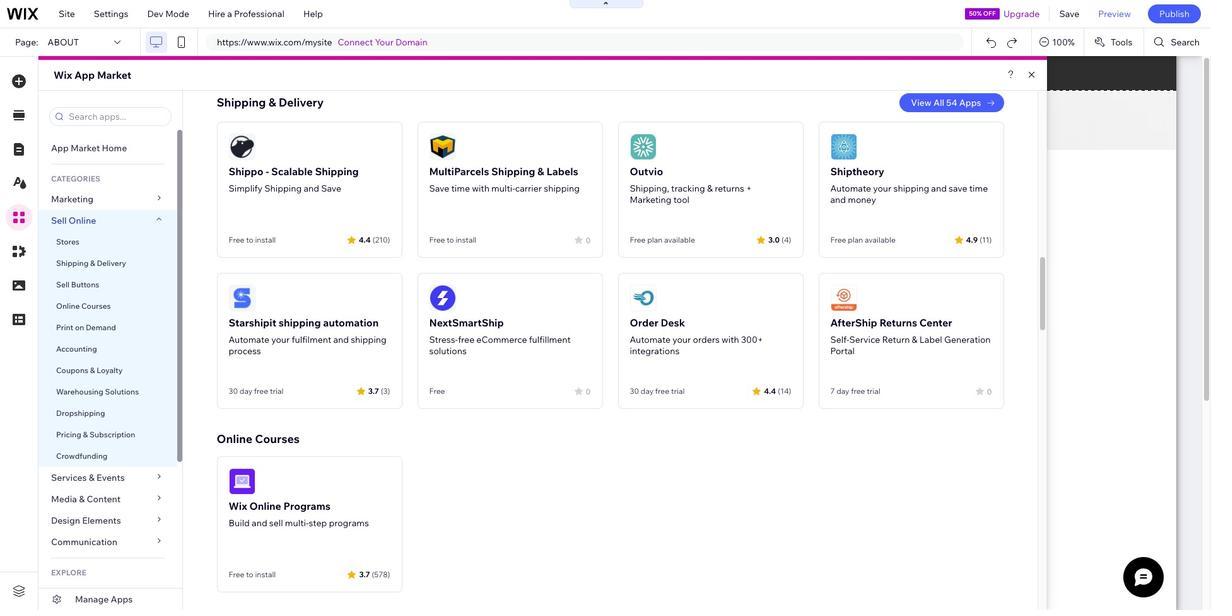 Task type: vqa. For each thing, say whether or not it's contained in the screenshot.


Task type: describe. For each thing, give the bounding box(es) containing it.
shippo - scalable shipping simplify shipping and save
[[229, 165, 359, 194]]

shipping down the scalable
[[265, 183, 302, 194]]

app market home
[[51, 143, 127, 154]]

online inside 'link'
[[69, 215, 96, 227]]

communication
[[51, 537, 119, 548]]

300+
[[741, 334, 764, 346]]

& inside "shipping & delivery" link
[[90, 259, 95, 268]]

design elements
[[51, 516, 121, 527]]

(578)
[[372, 570, 390, 580]]

view
[[911, 97, 932, 109]]

manage apps link
[[38, 589, 182, 611]]

design elements link
[[38, 511, 177, 532]]

(11)
[[980, 235, 992, 245]]

50%
[[969, 9, 982, 18]]

stores
[[56, 237, 79, 247]]

shipping down automation
[[351, 334, 387, 346]]

order desk logo image
[[630, 285, 657, 312]]

accounting
[[56, 345, 97, 354]]

view all 54 apps
[[911, 97, 982, 109]]

free inside nextsmartship stress-free ecommerce fulfillment solutions
[[458, 334, 475, 346]]

+
[[747, 183, 752, 194]]

install for shippo
[[255, 235, 276, 245]]

4.4 (14)
[[764, 387, 792, 396]]

site
[[59, 8, 75, 20]]

free to install for multiparcels
[[429, 235, 477, 245]]

order desk automate your orders with 300+ integrations
[[630, 317, 764, 357]]

54
[[947, 97, 958, 109]]

fulfilment
[[292, 334, 331, 346]]

aftership returns center logo image
[[831, 285, 857, 312]]

& inside media & content link
[[79, 494, 85, 505]]

4.4 for your
[[764, 387, 776, 396]]

on
[[75, 323, 84, 333]]

3.0 (4)
[[769, 235, 792, 245]]

50% off
[[969, 9, 996, 18]]

1 horizontal spatial app
[[74, 69, 95, 81]]

& inside 'pricing & subscription' link
[[83, 430, 88, 440]]

free plan available for outvio
[[630, 235, 695, 245]]

day for starshipit
[[240, 387, 253, 396]]

shipping up fulfilment
[[279, 317, 321, 329]]

and left save
[[932, 183, 947, 194]]

team
[[51, 588, 74, 600]]

demand
[[86, 323, 116, 333]]

simplify
[[229, 183, 263, 194]]

solutions
[[105, 387, 139, 397]]

and inside starshipit shipping automation automate your fulfilment and shipping process
[[333, 334, 349, 346]]

shipping inside 'multiparcels shipping & labels save time with multi-carrier shipping'
[[544, 183, 580, 194]]

fulfillment
[[529, 334, 571, 346]]

time inside 'multiparcels shipping & labels save time with multi-carrier shipping'
[[452, 183, 470, 194]]

3.7 for starshipit shipping automation
[[368, 387, 379, 396]]

nextsmartship
[[429, 317, 504, 329]]

0 vertical spatial shipping & delivery
[[217, 95, 324, 110]]

3.7 for wix online programs
[[359, 570, 370, 580]]

hire a professional
[[208, 8, 285, 20]]

pricing & subscription link
[[38, 425, 177, 446]]

media & content
[[51, 494, 121, 505]]

& down https://www.wix.com/mysite
[[269, 95, 276, 110]]

shipping right the scalable
[[315, 165, 359, 178]]

app inside the sidebar element
[[51, 143, 69, 154]]

save
[[949, 183, 968, 194]]

save inside button
[[1060, 8, 1080, 20]]

trial for returns
[[867, 387, 881, 396]]

multiparcels
[[429, 165, 489, 178]]

warehousing
[[56, 387, 103, 397]]

30 day free trial for starshipit
[[229, 387, 284, 396]]

(4)
[[782, 235, 792, 245]]

install for multiparcels
[[456, 235, 477, 245]]

& inside coupons & loyalty link
[[90, 366, 95, 375]]

sell
[[269, 518, 283, 529]]

1 horizontal spatial delivery
[[279, 95, 324, 110]]

categories
[[51, 174, 100, 184]]

30 day free trial for order
[[630, 387, 685, 396]]

automation
[[323, 317, 379, 329]]

tracking
[[671, 183, 705, 194]]

tool
[[674, 194, 690, 206]]

aftership
[[831, 317, 878, 329]]

marketing inside marketing link
[[51, 194, 94, 205]]

online courses link
[[38, 296, 177, 317]]

crowdfunding
[[56, 452, 108, 461]]

domain
[[396, 37, 428, 48]]

money
[[848, 194, 877, 206]]

trial for shipping
[[270, 387, 284, 396]]

team picks
[[51, 588, 98, 600]]

online up print
[[56, 302, 80, 311]]

& inside 'outvio shipping, tracking & returns + marketing  tool'
[[707, 183, 713, 194]]

pricing & subscription
[[56, 430, 135, 440]]

design
[[51, 516, 80, 527]]

free to install for wix
[[229, 570, 276, 580]]

automate inside starshipit shipping automation automate your fulfilment and shipping process
[[229, 334, 269, 346]]

available for outvio
[[664, 235, 695, 245]]

tools button
[[1085, 28, 1144, 56]]

sell for sell buttons
[[56, 280, 70, 290]]

publish
[[1160, 8, 1190, 20]]

100%
[[1053, 37, 1075, 48]]

coupons & loyalty
[[56, 366, 123, 375]]

free for shiptheory
[[831, 235, 847, 245]]

and inside wix online programs build and sell multi-step programs
[[252, 518, 267, 529]]

(14)
[[778, 387, 792, 396]]

to for multiparcels
[[447, 235, 454, 245]]

buttons
[[71, 280, 99, 290]]

online courses inside the sidebar element
[[56, 302, 111, 311]]

solutions
[[429, 346, 467, 357]]

day for order
[[641, 387, 654, 396]]

home
[[102, 143, 127, 154]]

pricing
[[56, 430, 81, 440]]

team picks link
[[38, 583, 177, 605]]

online up wix online programs logo
[[217, 432, 253, 447]]

0 for multiparcels shipping & labels
[[586, 236, 591, 245]]

search button
[[1145, 28, 1212, 56]]

generation
[[945, 334, 991, 346]]

& inside services & events "link"
[[89, 473, 95, 484]]

sell online link
[[38, 210, 177, 232]]

outvio logo image
[[630, 134, 657, 160]]

manage apps
[[75, 594, 133, 606]]

ecommerce
[[477, 334, 527, 346]]

online inside wix online programs build and sell multi-step programs
[[250, 500, 281, 513]]

picks
[[76, 588, 98, 600]]

30 for starshipit shipping automation
[[229, 387, 238, 396]]

wix online programs build and sell multi-step programs
[[229, 500, 369, 529]]

multi- inside wix online programs build and sell multi-step programs
[[285, 518, 309, 529]]

build
[[229, 518, 250, 529]]

nextsmartship stress-free ecommerce fulfillment solutions
[[429, 317, 571, 357]]

professional
[[234, 8, 285, 20]]

courses inside the sidebar element
[[81, 302, 111, 311]]

services & events link
[[38, 468, 177, 489]]

dev mode
[[147, 8, 189, 20]]

programs
[[284, 500, 331, 513]]

warehousing solutions link
[[38, 382, 177, 403]]

30 for order desk
[[630, 387, 639, 396]]

and left money at the right top
[[831, 194, 846, 206]]

dropshipping
[[56, 409, 105, 418]]

carrier
[[515, 183, 542, 194]]

tools
[[1111, 37, 1133, 48]]

order
[[630, 317, 659, 329]]

4.9 (11)
[[967, 235, 992, 245]]

0 for nextsmartship
[[586, 387, 591, 397]]

shiptheory logo image
[[831, 134, 857, 160]]



Task type: locate. For each thing, give the bounding box(es) containing it.
free for starshipit shipping automation
[[254, 387, 268, 396]]

0 horizontal spatial plan
[[648, 235, 663, 245]]

sell online
[[51, 215, 96, 227]]

and down the scalable
[[304, 183, 319, 194]]

courses up demand
[[81, 302, 111, 311]]

1 free plan available from the left
[[630, 235, 695, 245]]

3.7 left (578) on the bottom of page
[[359, 570, 370, 580]]

free plan available for shiptheory
[[831, 235, 896, 245]]

1 horizontal spatial day
[[641, 387, 654, 396]]

0 horizontal spatial courses
[[81, 302, 111, 311]]

1 trial from the left
[[270, 387, 284, 396]]

1 horizontal spatial with
[[722, 334, 739, 346]]

& up buttons at the left of page
[[90, 259, 95, 268]]

1 vertical spatial courses
[[255, 432, 300, 447]]

returns
[[715, 183, 745, 194]]

and left sell
[[252, 518, 267, 529]]

plan for shiptheory
[[848, 235, 863, 245]]

wix online programs logo image
[[229, 469, 255, 495]]

1 horizontal spatial plan
[[848, 235, 863, 245]]

day down process
[[240, 387, 253, 396]]

0 for aftership returns center
[[987, 387, 992, 397]]

wix inside wix online programs build and sell multi-step programs
[[229, 500, 247, 513]]

1 available from the left
[[664, 235, 695, 245]]

& inside the aftership returns center self-service return & label generation portal
[[912, 334, 918, 346]]

to for wix
[[246, 570, 254, 580]]

apps
[[960, 97, 982, 109], [111, 594, 133, 606]]

1 horizontal spatial 30
[[630, 387, 639, 396]]

free to install down simplify
[[229, 235, 276, 245]]

outvio shipping, tracking & returns + marketing  tool
[[630, 165, 752, 206]]

30 day free trial down "integrations"
[[630, 387, 685, 396]]

and inside shippo - scalable shipping simplify shipping and save
[[304, 183, 319, 194]]

shipping inside shiptheory automate your shipping and save time and money
[[894, 183, 930, 194]]

shipping down stores
[[56, 259, 88, 268]]

shipping down labels on the left of page
[[544, 183, 580, 194]]

& right media
[[79, 494, 85, 505]]

free down build
[[229, 570, 245, 580]]

0 horizontal spatial automate
[[229, 334, 269, 346]]

0 horizontal spatial apps
[[111, 594, 133, 606]]

multi- inside 'multiparcels shipping & labels save time with multi-carrier shipping'
[[492, 183, 515, 194]]

automate down starshipit
[[229, 334, 269, 346]]

1 horizontal spatial free plan available
[[831, 235, 896, 245]]

off
[[984, 9, 996, 18]]

available down tool
[[664, 235, 695, 245]]

delivery inside the sidebar element
[[97, 259, 126, 268]]

0 horizontal spatial app
[[51, 143, 69, 154]]

apps right the manage
[[111, 594, 133, 606]]

0 horizontal spatial shipping & delivery
[[56, 259, 126, 268]]

free for aftership returns center
[[851, 387, 866, 396]]

free down shipping,
[[630, 235, 646, 245]]

shipping inside 'multiparcels shipping & labels save time with multi-carrier shipping'
[[492, 165, 535, 178]]

free down simplify
[[229, 235, 245, 245]]

2 available from the left
[[865, 235, 896, 245]]

1 horizontal spatial online courses
[[217, 432, 300, 447]]

online courses
[[56, 302, 111, 311], [217, 432, 300, 447]]

(3)
[[381, 387, 390, 396]]

https://www.wix.com/mysite
[[217, 37, 332, 48]]

30 down "integrations"
[[630, 387, 639, 396]]

0 vertical spatial online courses
[[56, 302, 111, 311]]

time down the multiparcels
[[452, 183, 470, 194]]

1 plan from the left
[[648, 235, 663, 245]]

delivery
[[279, 95, 324, 110], [97, 259, 126, 268]]

0 vertical spatial with
[[472, 183, 490, 194]]

shipping up carrier
[[492, 165, 535, 178]]

returns
[[880, 317, 918, 329]]

day for aftership
[[837, 387, 850, 396]]

& right pricing
[[83, 430, 88, 440]]

process
[[229, 346, 261, 357]]

free down "integrations"
[[656, 387, 670, 396]]

2 30 from the left
[[630, 387, 639, 396]]

print
[[56, 323, 73, 333]]

loyalty
[[97, 366, 123, 375]]

automate inside order desk automate your orders with 300+ integrations
[[630, 334, 671, 346]]

2 horizontal spatial save
[[1060, 8, 1080, 20]]

with left 300+
[[722, 334, 739, 346]]

(210)
[[373, 235, 390, 245]]

3 trial from the left
[[867, 387, 881, 396]]

with down the multiparcels
[[472, 183, 490, 194]]

0 horizontal spatial delivery
[[97, 259, 126, 268]]

help
[[303, 8, 323, 20]]

trial down starshipit shipping automation automate your fulfilment and shipping process
[[270, 387, 284, 396]]

0 vertical spatial courses
[[81, 302, 111, 311]]

to for shippo
[[246, 235, 254, 245]]

integrations
[[630, 346, 680, 357]]

save inside shippo - scalable shipping simplify shipping and save
[[321, 183, 341, 194]]

preview button
[[1089, 0, 1141, 28]]

with inside 'multiparcels shipping & labels save time with multi-carrier shipping'
[[472, 183, 490, 194]]

sell
[[51, 215, 67, 227], [56, 280, 70, 290]]

install up nextsmartship logo
[[456, 235, 477, 245]]

explore
[[51, 569, 86, 578]]

0 horizontal spatial free plan available
[[630, 235, 695, 245]]

Search apps... field
[[65, 108, 167, 126]]

your inside starshipit shipping automation automate your fulfilment and shipping process
[[271, 334, 290, 346]]

1 horizontal spatial save
[[429, 183, 450, 194]]

1 vertical spatial with
[[722, 334, 739, 346]]

plan down money at the right top
[[848, 235, 863, 245]]

online up stores
[[69, 215, 96, 227]]

automate
[[831, 183, 872, 194], [229, 334, 269, 346], [630, 334, 671, 346]]

2 horizontal spatial trial
[[867, 387, 881, 396]]

free right (4)
[[831, 235, 847, 245]]

marketing inside 'outvio shipping, tracking & returns + marketing  tool'
[[630, 194, 672, 206]]

aftership returns center self-service return & label generation portal
[[831, 317, 991, 357]]

0 horizontal spatial 30 day free trial
[[229, 387, 284, 396]]

wix
[[54, 69, 72, 81], [229, 500, 247, 513]]

shipping & delivery link
[[38, 253, 177, 275]]

time right save
[[970, 183, 988, 194]]

free to install up nextsmartship logo
[[429, 235, 477, 245]]

4.4 left the (210)
[[359, 235, 371, 245]]

day
[[240, 387, 253, 396], [641, 387, 654, 396], [837, 387, 850, 396]]

available down money at the right top
[[865, 235, 896, 245]]

0 vertical spatial app
[[74, 69, 95, 81]]

apps right 54
[[960, 97, 982, 109]]

0 horizontal spatial marketing
[[51, 194, 94, 205]]

marketing link
[[38, 189, 177, 210]]

desk
[[661, 317, 685, 329]]

free for shippo - scalable shipping
[[229, 235, 245, 245]]

automate down the order
[[630, 334, 671, 346]]

day down "integrations"
[[641, 387, 654, 396]]

print on demand link
[[38, 317, 177, 339]]

wix up build
[[229, 500, 247, 513]]

search
[[1171, 37, 1200, 48]]

1 30 from the left
[[229, 387, 238, 396]]

to down simplify
[[246, 235, 254, 245]]

wix down about
[[54, 69, 72, 81]]

2 trial from the left
[[671, 387, 685, 396]]

your down desk
[[673, 334, 691, 346]]

shiptheory automate your shipping and save time and money
[[831, 165, 988, 206]]

multiparcels shipping & labels logo image
[[429, 134, 456, 160]]

step
[[309, 518, 327, 529]]

1 vertical spatial online courses
[[217, 432, 300, 447]]

1 vertical spatial shipping & delivery
[[56, 259, 126, 268]]

services
[[51, 473, 87, 484]]

free plan available down tool
[[630, 235, 695, 245]]

2 free plan available from the left
[[831, 235, 896, 245]]

events
[[97, 473, 125, 484]]

1 vertical spatial apps
[[111, 594, 133, 606]]

sell left buttons at the left of page
[[56, 280, 70, 290]]

free right the (210)
[[429, 235, 445, 245]]

about
[[48, 37, 79, 48]]

&
[[269, 95, 276, 110], [538, 165, 544, 178], [707, 183, 713, 194], [90, 259, 95, 268], [912, 334, 918, 346], [90, 366, 95, 375], [83, 430, 88, 440], [89, 473, 95, 484], [79, 494, 85, 505]]

free to install for shippo
[[229, 235, 276, 245]]

free down solutions
[[429, 387, 445, 396]]

100% button
[[1033, 28, 1084, 56]]

online up sell
[[250, 500, 281, 513]]

stores link
[[38, 232, 177, 253]]

and down automation
[[333, 334, 349, 346]]

1 time from the left
[[452, 183, 470, 194]]

& left events
[[89, 473, 95, 484]]

shippo - scalable shipping logo image
[[229, 134, 255, 160]]

1 30 day free trial from the left
[[229, 387, 284, 396]]

service
[[850, 334, 881, 346]]

shipping up 'shippo - scalable shipping logo'
[[217, 95, 266, 110]]

your down "shiptheory"
[[874, 183, 892, 194]]

0 horizontal spatial save
[[321, 183, 341, 194]]

hire
[[208, 8, 225, 20]]

automate inside shiptheory automate your shipping and save time and money
[[831, 183, 872, 194]]

1 horizontal spatial your
[[673, 334, 691, 346]]

subscription
[[90, 430, 135, 440]]

save inside 'multiparcels shipping & labels save time with multi-carrier shipping'
[[429, 183, 450, 194]]

0 vertical spatial 4.4
[[359, 235, 371, 245]]

your left fulfilment
[[271, 334, 290, 346]]

shippo
[[229, 165, 264, 178]]

1 horizontal spatial wix
[[229, 500, 247, 513]]

connect
[[338, 37, 373, 48]]

1 vertical spatial sell
[[56, 280, 70, 290]]

your
[[375, 37, 394, 48]]

shiptheory
[[831, 165, 885, 178]]

wix app market
[[54, 69, 131, 81]]

plan for outvio
[[648, 235, 663, 245]]

1 horizontal spatial marketing
[[630, 194, 672, 206]]

shipping & delivery up buttons at the left of page
[[56, 259, 126, 268]]

wix for wix online programs build and sell multi-step programs
[[229, 500, 247, 513]]

0 horizontal spatial available
[[664, 235, 695, 245]]

1 vertical spatial multi-
[[285, 518, 309, 529]]

wix for wix app market
[[54, 69, 72, 81]]

1 horizontal spatial multi-
[[492, 183, 515, 194]]

free to install down build
[[229, 570, 276, 580]]

upgrade
[[1004, 8, 1040, 20]]

market inside the sidebar element
[[71, 143, 100, 154]]

online courses up wix online programs logo
[[217, 432, 300, 447]]

app up categories
[[51, 143, 69, 154]]

& left returns
[[707, 183, 713, 194]]

0 vertical spatial delivery
[[279, 95, 324, 110]]

online courses down buttons at the left of page
[[56, 302, 111, 311]]

shipping & delivery up 'shippo - scalable shipping logo'
[[217, 95, 324, 110]]

1 horizontal spatial 30 day free trial
[[630, 387, 685, 396]]

4.4 (210)
[[359, 235, 390, 245]]

& inside 'multiparcels shipping & labels save time with multi-carrier shipping'
[[538, 165, 544, 178]]

crowdfunding link
[[38, 446, 177, 468]]

market left home
[[71, 143, 100, 154]]

& left loyalty
[[90, 366, 95, 375]]

0 horizontal spatial trial
[[270, 387, 284, 396]]

sell for sell online
[[51, 215, 67, 227]]

settings
[[94, 8, 128, 20]]

3.7 left (3)
[[368, 387, 379, 396]]

1 horizontal spatial available
[[865, 235, 896, 245]]

free right 7 in the bottom right of the page
[[851, 387, 866, 396]]

a
[[227, 8, 232, 20]]

to down build
[[246, 570, 254, 580]]

shipping left save
[[894, 183, 930, 194]]

shipping inside the sidebar element
[[56, 259, 88, 268]]

1 vertical spatial delivery
[[97, 259, 126, 268]]

1 day from the left
[[240, 387, 253, 396]]

market up search apps... field
[[97, 69, 131, 81]]

30 day free trial down process
[[229, 387, 284, 396]]

your inside order desk automate your orders with 300+ integrations
[[673, 334, 691, 346]]

courses up wix online programs logo
[[255, 432, 300, 447]]

sell buttons
[[56, 280, 99, 290]]

available for shiptheory
[[865, 235, 896, 245]]

2 time from the left
[[970, 183, 988, 194]]

accounting link
[[38, 339, 177, 360]]

0 horizontal spatial 4.4
[[359, 235, 371, 245]]

-
[[266, 165, 269, 178]]

0 vertical spatial market
[[97, 69, 131, 81]]

https://www.wix.com/mysite connect your domain
[[217, 37, 428, 48]]

0 horizontal spatial with
[[472, 183, 490, 194]]

0 horizontal spatial day
[[240, 387, 253, 396]]

elements
[[82, 516, 121, 527]]

your inside shiptheory automate your shipping and save time and money
[[874, 183, 892, 194]]

app down about
[[74, 69, 95, 81]]

0 horizontal spatial your
[[271, 334, 290, 346]]

1 vertical spatial 3.7
[[359, 570, 370, 580]]

2 plan from the left
[[848, 235, 863, 245]]

sell up stores
[[51, 215, 67, 227]]

& up carrier
[[538, 165, 544, 178]]

shipping
[[544, 183, 580, 194], [894, 183, 930, 194], [279, 317, 321, 329], [351, 334, 387, 346]]

trial right 7 in the bottom right of the page
[[867, 387, 881, 396]]

plan down shipping,
[[648, 235, 663, 245]]

install down simplify
[[255, 235, 276, 245]]

30 down process
[[229, 387, 238, 396]]

marketing down 'outvio'
[[630, 194, 672, 206]]

apps inside the sidebar element
[[111, 594, 133, 606]]

0 horizontal spatial 30
[[229, 387, 238, 396]]

online
[[69, 215, 96, 227], [56, 302, 80, 311], [217, 432, 253, 447], [250, 500, 281, 513]]

free down nextsmartship
[[458, 334, 475, 346]]

1 horizontal spatial courses
[[255, 432, 300, 447]]

communication link
[[38, 532, 177, 553]]

3.7
[[368, 387, 379, 396], [359, 570, 370, 580]]

0 horizontal spatial online courses
[[56, 302, 111, 311]]

self-
[[831, 334, 850, 346]]

marketing down categories
[[51, 194, 94, 205]]

shipping & delivery
[[217, 95, 324, 110], [56, 259, 126, 268]]

free down process
[[254, 387, 268, 396]]

trial for desk
[[671, 387, 685, 396]]

trial down "integrations"
[[671, 387, 685, 396]]

0 vertical spatial apps
[[960, 97, 982, 109]]

3 day from the left
[[837, 387, 850, 396]]

free plan available down money at the right top
[[831, 235, 896, 245]]

1 horizontal spatial time
[[970, 183, 988, 194]]

automate down "shiptheory"
[[831, 183, 872, 194]]

1 vertical spatial app
[[51, 143, 69, 154]]

0 vertical spatial wix
[[54, 69, 72, 81]]

4.4 for shipping
[[359, 235, 371, 245]]

1 vertical spatial market
[[71, 143, 100, 154]]

install down sell
[[255, 570, 276, 580]]

1 horizontal spatial apps
[[960, 97, 982, 109]]

free for order desk
[[656, 387, 670, 396]]

content
[[87, 494, 121, 505]]

0 vertical spatial 3.7
[[368, 387, 379, 396]]

day right 7 in the bottom right of the page
[[837, 387, 850, 396]]

portal
[[831, 346, 855, 357]]

2 horizontal spatial your
[[874, 183, 892, 194]]

sell inside 'link'
[[51, 215, 67, 227]]

shipping & delivery inside "shipping & delivery" link
[[56, 259, 126, 268]]

2 horizontal spatial automate
[[831, 183, 872, 194]]

2 day from the left
[[641, 387, 654, 396]]

sidebar element
[[38, 91, 183, 611]]

0 horizontal spatial time
[[452, 183, 470, 194]]

stress-
[[429, 334, 458, 346]]

to up nextsmartship logo
[[447, 235, 454, 245]]

starshipit shipping automation automate your fulfilment and shipping process
[[229, 317, 387, 357]]

labels
[[547, 165, 579, 178]]

1 vertical spatial 4.4
[[764, 387, 776, 396]]

with inside order desk automate your orders with 300+ integrations
[[722, 334, 739, 346]]

install for wix
[[255, 570, 276, 580]]

dropshipping link
[[38, 403, 177, 425]]

0 horizontal spatial multi-
[[285, 518, 309, 529]]

1 vertical spatial wix
[[229, 500, 247, 513]]

free for wix online programs
[[229, 570, 245, 580]]

1 horizontal spatial automate
[[630, 334, 671, 346]]

1 horizontal spatial trial
[[671, 387, 685, 396]]

free for multiparcels shipping & labels
[[429, 235, 445, 245]]

3.7 (578)
[[359, 570, 390, 580]]

sell buttons link
[[38, 275, 177, 296]]

1 horizontal spatial shipping & delivery
[[217, 95, 324, 110]]

0 horizontal spatial wix
[[54, 69, 72, 81]]

return
[[883, 334, 910, 346]]

2 horizontal spatial day
[[837, 387, 850, 396]]

0 vertical spatial sell
[[51, 215, 67, 227]]

1 horizontal spatial 4.4
[[764, 387, 776, 396]]

4.4 left (14)
[[764, 387, 776, 396]]

0 vertical spatial multi-
[[492, 183, 515, 194]]

starshipit shipping automation logo image
[[229, 285, 255, 312]]

& left "label"
[[912, 334, 918, 346]]

nextsmartship logo image
[[429, 285, 456, 312]]

2 30 day free trial from the left
[[630, 387, 685, 396]]

time inside shiptheory automate your shipping and save time and money
[[970, 183, 988, 194]]

free for outvio
[[630, 235, 646, 245]]



